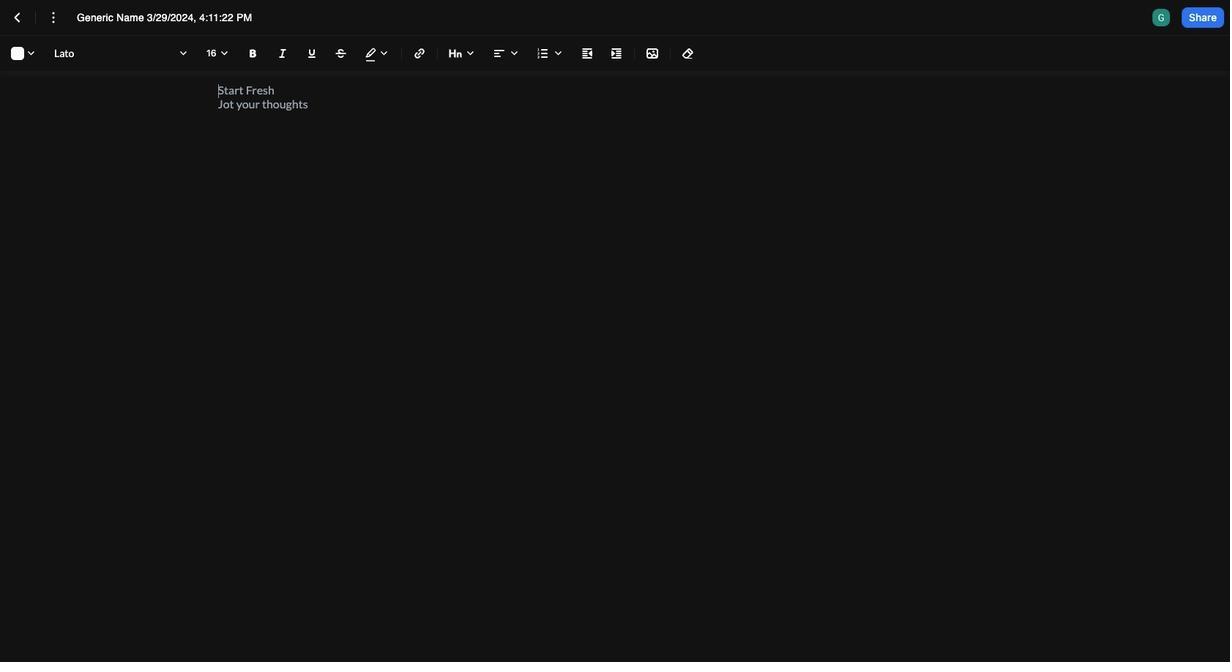 Task type: describe. For each thing, give the bounding box(es) containing it.
insert image image
[[644, 45, 662, 62]]

italic image
[[274, 45, 292, 62]]

strikethrough image
[[333, 45, 350, 62]]



Task type: locate. For each thing, give the bounding box(es) containing it.
more image
[[45, 9, 62, 26]]

clear style image
[[680, 45, 698, 62]]

link image
[[411, 45, 429, 62]]

all notes image
[[9, 9, 26, 26]]

decrease indent image
[[579, 45, 596, 62]]

underline image
[[303, 45, 321, 62]]

None text field
[[77, 10, 266, 25]]

bold image
[[245, 45, 262, 62]]

increase indent image
[[608, 45, 626, 62]]

generic name image
[[1153, 9, 1171, 26]]



Task type: vqa. For each thing, say whether or not it's contained in the screenshot.
'text box'
yes



